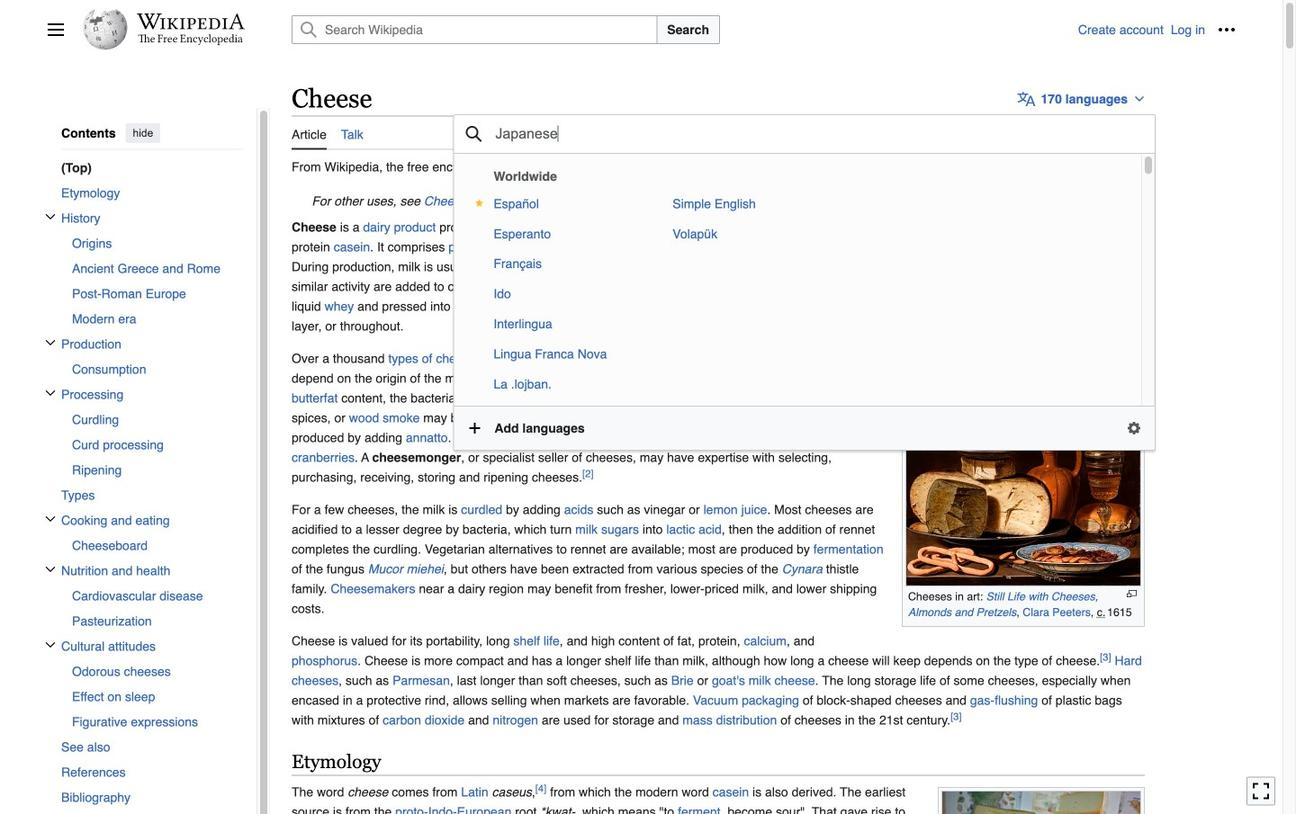 Task type: locate. For each thing, give the bounding box(es) containing it.
x small image
[[45, 640, 56, 651]]

note
[[292, 191, 1145, 211]]

the free encyclopedia image
[[138, 34, 244, 46]]

log in and more options image
[[1218, 21, 1236, 39]]

None text field
[[494, 120, 1136, 148]]

listen to this article image
[[1127, 160, 1145, 174]]

fullscreen image
[[1253, 783, 1271, 801]]

3 x small image from the top
[[45, 388, 56, 399]]

None search field
[[270, 15, 1079, 44]]

main content
[[285, 81, 1236, 815]]

wikipedia image
[[137, 14, 245, 30]]

language progressive image
[[1018, 90, 1036, 108]]

x small image
[[45, 211, 56, 222], [45, 337, 56, 348], [45, 388, 56, 399], [45, 514, 56, 525], [45, 564, 56, 575]]



Task type: describe. For each thing, give the bounding box(es) containing it.
Search for a language text field
[[494, 120, 1136, 148]]

5 x small image from the top
[[45, 564, 56, 575]]

personal tools navigation
[[1079, 15, 1242, 44]]

menu image
[[47, 21, 65, 39]]

2 x small image from the top
[[45, 337, 56, 348]]

4 x small image from the top
[[45, 514, 56, 525]]

Search Wikipedia search field
[[292, 15, 658, 44]]

1 x small image from the top
[[45, 211, 56, 222]]



Task type: vqa. For each thing, say whether or not it's contained in the screenshot.
2nd x small image from the bottom of the page
yes



